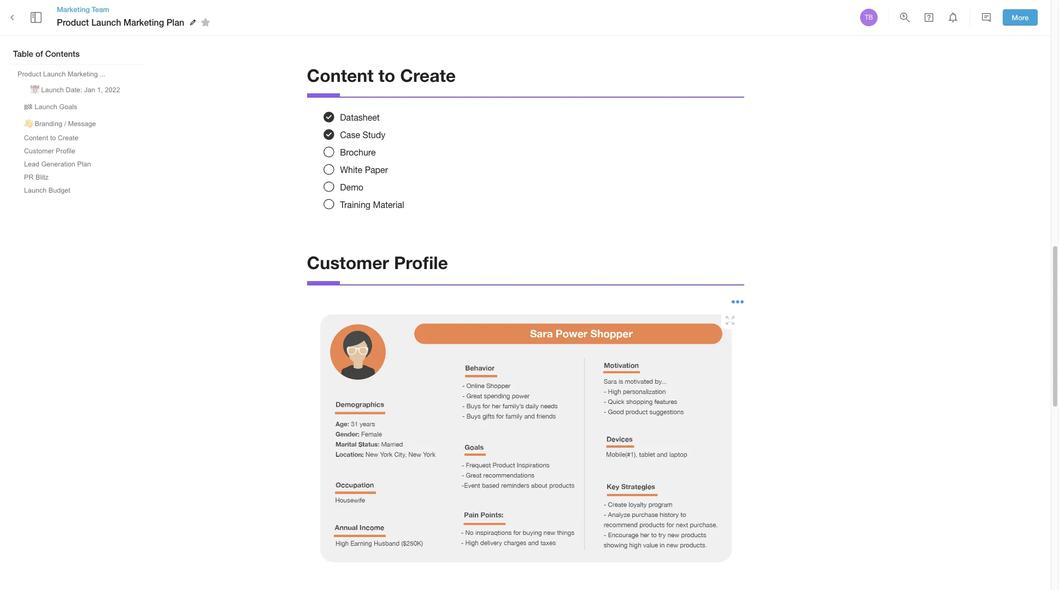 Task type: locate. For each thing, give the bounding box(es) containing it.
content
[[307, 65, 374, 86], [24, 134, 48, 142]]

launch for product launch marketing ...
[[43, 71, 66, 78]]

0 vertical spatial plan
[[167, 17, 184, 27]]

contents
[[45, 49, 80, 58]]

date:
[[66, 86, 82, 94]]

0 vertical spatial to
[[379, 65, 395, 86]]

customer profile
[[307, 253, 448, 273]]

content for content to create customer profile lead generation plan pr blitz launch budget
[[24, 134, 48, 142]]

1 vertical spatial product
[[17, 71, 41, 78]]

1 horizontal spatial profile
[[394, 253, 448, 273]]

📅
[[31, 86, 39, 94]]

marketing team link
[[57, 4, 214, 14]]

customer inside "content to create customer profile lead generation plan pr blitz launch budget"
[[24, 148, 54, 155]]

profile inside "content to create customer profile lead generation plan pr blitz launch budget"
[[56, 148, 75, 155]]

0 horizontal spatial profile
[[56, 148, 75, 155]]

budget
[[49, 187, 70, 195]]

tb button
[[859, 7, 880, 28]]

lead generation plan button
[[20, 159, 95, 171]]

1 vertical spatial to
[[50, 134, 56, 142]]

brochure
[[340, 147, 376, 157]]

marketing team
[[57, 5, 109, 14]]

product
[[57, 17, 89, 27], [17, 71, 41, 78]]

0 vertical spatial product
[[57, 17, 89, 27]]

launch up "🏁 launch goals" button
[[41, 86, 64, 94]]

marketing up 📅 launch date: jan 1, 2022 button
[[68, 71, 98, 78]]

2 vertical spatial marketing
[[68, 71, 98, 78]]

0 horizontal spatial create
[[58, 134, 78, 142]]

create for content to create customer profile lead generation plan pr blitz launch budget
[[58, 134, 78, 142]]

marketing left team
[[57, 5, 90, 14]]

1 vertical spatial plan
[[77, 161, 91, 168]]

0 vertical spatial profile
[[56, 148, 75, 155]]

2022
[[105, 86, 120, 94]]

create inside "content to create customer profile lead generation plan pr blitz launch budget"
[[58, 134, 78, 142]]

table
[[13, 49, 33, 58]]

1 vertical spatial marketing
[[124, 17, 164, 27]]

launch down pr blitz button
[[24, 187, 47, 195]]

launch budget button
[[20, 185, 75, 197]]

generation
[[41, 161, 75, 168]]

1 horizontal spatial create
[[400, 65, 456, 86]]

product launch marketing ... button
[[13, 68, 110, 80]]

1 horizontal spatial to
[[379, 65, 395, 86]]

0 vertical spatial customer
[[24, 148, 54, 155]]

product for product launch marketing plan
[[57, 17, 89, 27]]

content for content to create
[[307, 65, 374, 86]]

👋 branding / message button
[[20, 115, 100, 131]]

product launch marketing ...
[[17, 71, 106, 78]]

launch up "branding"
[[35, 103, 57, 111]]

launch for 📅 launch date: jan 1, 2022
[[41, 86, 64, 94]]

product up 📅
[[17, 71, 41, 78]]

launch down table of contents
[[43, 71, 66, 78]]

profile
[[56, 148, 75, 155], [394, 253, 448, 273]]

customer
[[24, 148, 54, 155], [307, 253, 389, 273]]

to for content to create
[[379, 65, 395, 86]]

content up datasheet at top
[[307, 65, 374, 86]]

1 horizontal spatial product
[[57, 17, 89, 27]]

to up datasheet at top
[[379, 65, 395, 86]]

marketing inside button
[[68, 71, 98, 78]]

to inside "content to create customer profile lead generation plan pr blitz launch budget"
[[50, 134, 56, 142]]

1,
[[97, 86, 103, 94]]

product inside button
[[17, 71, 41, 78]]

team
[[92, 5, 109, 14]]

launch inside "🏁 launch goals" button
[[35, 103, 57, 111]]

to up customer profile button
[[50, 134, 56, 142]]

0 vertical spatial content
[[307, 65, 374, 86]]

0 horizontal spatial product
[[17, 71, 41, 78]]

training
[[340, 200, 371, 210]]

launch
[[91, 17, 121, 27], [43, 71, 66, 78], [41, 86, 64, 94], [35, 103, 57, 111], [24, 187, 47, 195]]

0 horizontal spatial plan
[[77, 161, 91, 168]]

1 horizontal spatial content
[[307, 65, 374, 86]]

paper
[[365, 165, 388, 175]]

0 horizontal spatial to
[[50, 134, 56, 142]]

plan right 'generation'
[[77, 161, 91, 168]]

marketing for product launch marketing ...
[[68, 71, 98, 78]]

launch inside 📅 launch date: jan 1, 2022 button
[[41, 86, 64, 94]]

0 horizontal spatial customer
[[24, 148, 54, 155]]

launch inside product launch marketing ... button
[[43, 71, 66, 78]]

0 vertical spatial create
[[400, 65, 456, 86]]

marketing down marketing team link
[[124, 17, 164, 27]]

launch down team
[[91, 17, 121, 27]]

pr
[[24, 174, 34, 181]]

content inside "content to create customer profile lead generation plan pr blitz launch budget"
[[24, 134, 48, 142]]

1 horizontal spatial customer
[[307, 253, 389, 273]]

product down marketing team
[[57, 17, 89, 27]]

training material
[[340, 200, 404, 210]]

/
[[64, 120, 66, 128]]

study
[[363, 130, 386, 140]]

content to create button
[[20, 132, 83, 144]]

marketing for product launch marketing plan
[[124, 17, 164, 27]]

🏁
[[24, 103, 33, 111]]

goals
[[59, 103, 77, 111]]

1 vertical spatial customer
[[307, 253, 389, 273]]

create
[[400, 65, 456, 86], [58, 134, 78, 142]]

1 vertical spatial create
[[58, 134, 78, 142]]

table of contents
[[13, 49, 80, 58]]

to
[[379, 65, 395, 86], [50, 134, 56, 142]]

1 vertical spatial content
[[24, 134, 48, 142]]

plan
[[167, 17, 184, 27], [77, 161, 91, 168]]

content down the 👋
[[24, 134, 48, 142]]

branding
[[35, 120, 62, 128]]

marketing
[[57, 5, 90, 14], [124, 17, 164, 27], [68, 71, 98, 78]]

0 horizontal spatial content
[[24, 134, 48, 142]]

plan down marketing team link
[[167, 17, 184, 27]]



Task type: vqa. For each thing, say whether or not it's contained in the screenshot.
MARKETING in button
yes



Task type: describe. For each thing, give the bounding box(es) containing it.
content to create
[[307, 65, 456, 86]]

content to create customer profile lead generation plan pr blitz launch budget
[[24, 134, 91, 195]]

🏁 launch goals button
[[20, 98, 82, 114]]

🏁 launch goals
[[24, 103, 77, 111]]

customer profile button
[[20, 145, 80, 157]]

material
[[373, 200, 404, 210]]

jan
[[84, 86, 95, 94]]

case study
[[340, 130, 386, 140]]

message
[[68, 120, 96, 128]]

0 vertical spatial marketing
[[57, 5, 90, 14]]

more
[[1012, 13, 1029, 22]]

plan inside "content to create customer profile lead generation plan pr blitz launch budget"
[[77, 161, 91, 168]]

white paper
[[340, 165, 388, 175]]

product launch marketing plan
[[57, 17, 184, 27]]

launch for product launch marketing plan
[[91, 17, 121, 27]]

to for content to create customer profile lead generation plan pr blitz launch budget
[[50, 134, 56, 142]]

lead
[[24, 161, 39, 168]]

👋 branding / message
[[24, 120, 96, 128]]

datasheet
[[340, 112, 380, 122]]

white
[[340, 165, 363, 175]]

create for content to create
[[400, 65, 456, 86]]

more button
[[1003, 9, 1038, 26]]

demo
[[340, 182, 364, 192]]

...
[[100, 71, 106, 78]]

📅 launch date: jan 1, 2022
[[31, 86, 120, 94]]

1 horizontal spatial plan
[[167, 17, 184, 27]]

product for product launch marketing ...
[[17, 71, 41, 78]]

launch inside "content to create customer profile lead generation plan pr blitz launch budget"
[[24, 187, 47, 195]]

tb
[[865, 14, 873, 21]]

case
[[340, 130, 360, 140]]

pr blitz button
[[20, 172, 53, 184]]

of
[[36, 49, 43, 58]]

📅 launch date: jan 1, 2022 button
[[26, 81, 125, 97]]

launch for 🏁 launch goals
[[35, 103, 57, 111]]

1 vertical spatial profile
[[394, 253, 448, 273]]

blitz
[[36, 174, 49, 181]]

👋
[[24, 120, 33, 128]]



